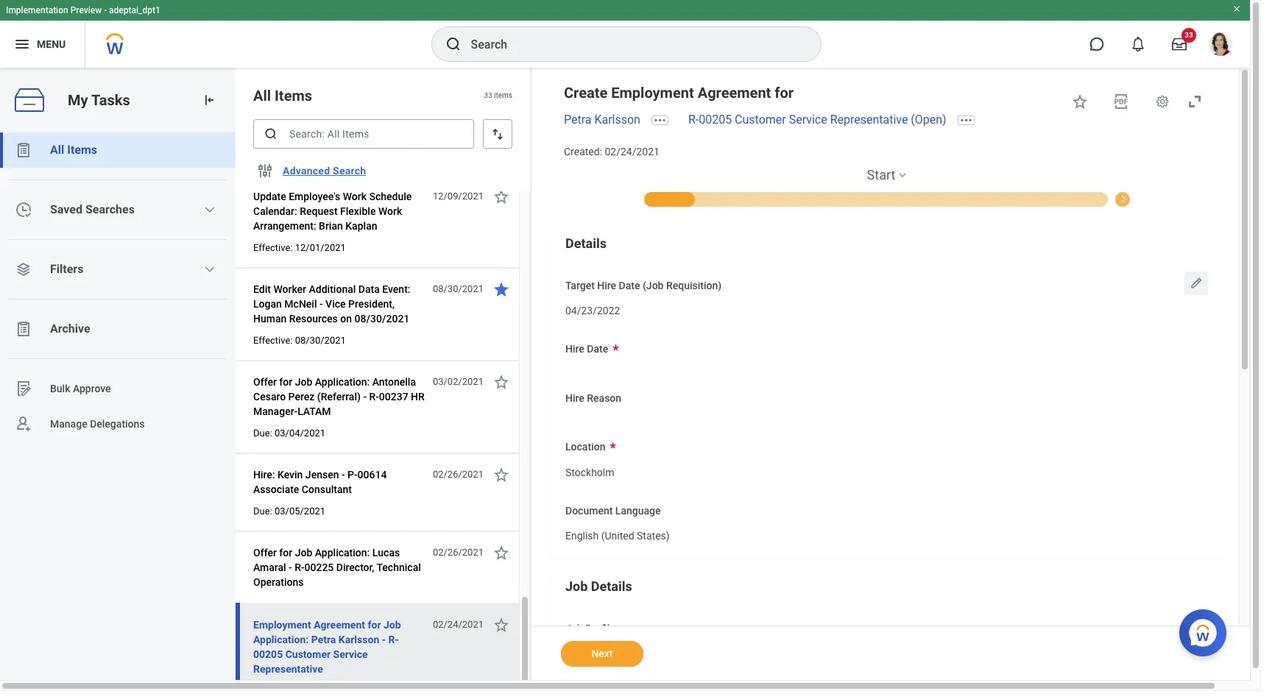 Task type: locate. For each thing, give the bounding box(es) containing it.
offer up amaral
[[253, 547, 277, 559]]

0 vertical spatial 00205
[[699, 113, 732, 127]]

‎- inside employment agreement for job application: petra karlsson ‎- r- 00205 customer service representative
[[382, 634, 386, 646]]

technical
[[377, 562, 421, 574]]

employment
[[611, 84, 694, 102], [253, 619, 311, 631]]

search image
[[444, 35, 462, 53], [264, 127, 278, 141]]

list containing all items
[[0, 133, 236, 442]]

employee's
[[289, 191, 340, 203]]

close environment banner image
[[1233, 4, 1242, 13]]

next button
[[561, 641, 644, 667]]

target hire date (job requisition) element
[[566, 296, 620, 323]]

gear image
[[1156, 94, 1170, 109]]

2 vertical spatial -
[[342, 469, 345, 481]]

0 vertical spatial service
[[789, 113, 828, 127]]

karlsson down 'director,'
[[339, 634, 379, 646]]

0 vertical spatial due:
[[253, 428, 272, 439]]

0 vertical spatial 02/24/2021
[[605, 146, 660, 157]]

work down schedule
[[378, 205, 402, 217]]

consultant
[[302, 484, 352, 496]]

0 horizontal spatial date
[[587, 343, 608, 355]]

hire reason
[[566, 392, 622, 404]]

1 vertical spatial representative
[[253, 664, 323, 675]]

requisition)
[[666, 280, 722, 291]]

0 horizontal spatial representative
[[253, 664, 323, 675]]

1 vertical spatial 08/30/2021
[[355, 313, 410, 325]]

karlsson up the created: 02/24/2021
[[595, 113, 641, 127]]

stockholm
[[566, 467, 615, 479]]

2 vertical spatial star image
[[493, 616, 510, 634]]

due: down 'manager-'
[[253, 428, 272, 439]]

2 02/26/2021 from the top
[[433, 547, 484, 558]]

all items
[[253, 87, 312, 105], [50, 143, 97, 157]]

human
[[253, 313, 287, 325]]

offer
[[253, 376, 277, 388], [253, 547, 277, 559]]

due: 03/05/2021
[[253, 506, 326, 517]]

justify image
[[13, 35, 31, 53]]

02/26/2021 for hire: kevin jensen - p-00614 associate consultant
[[433, 469, 484, 480]]

service inside employment agreement for job application: petra karlsson ‎- r- 00205 customer service representative
[[333, 649, 368, 661]]

1 vertical spatial ‎-
[[289, 562, 292, 574]]

33 inside button
[[1185, 31, 1194, 39]]

1 vertical spatial agreement
[[314, 619, 365, 631]]

chevron down image for filters
[[204, 264, 216, 275]]

0 vertical spatial hire
[[597, 280, 617, 291]]

employment down 'search workday' search box
[[611, 84, 694, 102]]

00614
[[358, 469, 387, 481]]

0 vertical spatial karlsson
[[595, 113, 641, 127]]

effective:
[[253, 242, 293, 253], [253, 335, 293, 346]]

2 effective: from the top
[[253, 335, 293, 346]]

0 horizontal spatial employment
[[253, 619, 311, 631]]

Search Workday  search field
[[471, 28, 791, 60]]

list
[[0, 133, 236, 442]]

user plus image
[[15, 415, 32, 433]]

0 horizontal spatial petra
[[311, 634, 336, 646]]

0 vertical spatial all
[[253, 87, 271, 105]]

advanced
[[283, 165, 330, 177]]

00205
[[699, 113, 732, 127], [253, 649, 283, 661]]

item list element
[[236, 0, 532, 692]]

application: down operations
[[253, 634, 309, 646]]

application: inside offer for job application: lucas amaral ‎- r-00225 director, technical operations
[[315, 547, 370, 559]]

0 vertical spatial work
[[343, 191, 367, 203]]

1 vertical spatial edit image
[[1189, 619, 1204, 634]]

chevron down image inside filters dropdown button
[[204, 264, 216, 275]]

calendar:
[[253, 205, 297, 217]]

0 vertical spatial offer
[[253, 376, 277, 388]]

0 vertical spatial application:
[[315, 376, 370, 388]]

all items inside item list element
[[253, 87, 312, 105]]

2 horizontal spatial -
[[342, 469, 345, 481]]

1 star image from the top
[[493, 188, 510, 205]]

tasks
[[91, 91, 130, 109]]

work
[[343, 191, 367, 203], [378, 205, 402, 217]]

petra inside employment agreement for job application: petra karlsson ‎- r- 00205 customer service representative
[[311, 634, 336, 646]]

all items button
[[0, 133, 236, 168]]

2 horizontal spatial ‎-
[[382, 634, 386, 646]]

1 vertical spatial employment
[[253, 619, 311, 631]]

08/30/2021 right event:
[[433, 284, 484, 295]]

1 vertical spatial items
[[67, 143, 97, 157]]

English (United States) text field
[[566, 522, 670, 547]]

create
[[564, 84, 608, 102]]

0 vertical spatial effective:
[[253, 242, 293, 253]]

my tasks element
[[0, 68, 236, 692]]

0 vertical spatial 08/30/2021
[[433, 284, 484, 295]]

details element
[[549, 222, 1225, 558]]

0 vertical spatial 02/26/2021
[[433, 469, 484, 480]]

due:
[[253, 428, 272, 439], [253, 506, 272, 517]]

0 vertical spatial edit image
[[1189, 276, 1204, 291]]

0 horizontal spatial customer
[[285, 649, 331, 661]]

offer inside offer for job application: lucas amaral ‎- r-00225 director, technical operations
[[253, 547, 277, 559]]

employment down operations
[[253, 619, 311, 631]]

0 horizontal spatial search image
[[264, 127, 278, 141]]

1 vertical spatial 02/26/2021
[[433, 547, 484, 558]]

r- inside 'offer for job application: antonella cesaro perez (referral) ‎- r-00237 hr manager-latam'
[[369, 391, 379, 403]]

1 horizontal spatial service
[[789, 113, 828, 127]]

application: up (referral)
[[315, 376, 370, 388]]

perspective image
[[15, 261, 32, 278]]

33 for 33 items
[[484, 92, 492, 100]]

1 vertical spatial offer
[[253, 547, 277, 559]]

0 horizontal spatial -
[[104, 5, 107, 15]]

for down 'director,'
[[368, 619, 381, 631]]

application: inside employment agreement for job application: petra karlsson ‎- r- 00205 customer service representative
[[253, 634, 309, 646]]

1 horizontal spatial all
[[253, 87, 271, 105]]

update
[[253, 191, 286, 203]]

update employee's work schedule calendar: request flexible work arrangement: brian kaplan button
[[253, 188, 425, 235]]

menu banner
[[0, 0, 1251, 68]]

r- down create employment agreement for
[[689, 113, 699, 127]]

hire down 04/23/2022
[[566, 343, 585, 355]]

3 star image from the top
[[493, 616, 510, 634]]

hire for hire reason
[[566, 392, 585, 404]]

0 vertical spatial -
[[104, 5, 107, 15]]

resources
[[289, 313, 338, 325]]

33 left profile logan mcneil image at the right top of page
[[1185, 31, 1194, 39]]

1 vertical spatial customer
[[285, 649, 331, 661]]

star image for effective: 08/30/2021
[[493, 281, 510, 298]]

effective: down the arrangement:
[[253, 242, 293, 253]]

r- down antonella
[[369, 391, 379, 403]]

petra down the 00225
[[311, 634, 336, 646]]

job up job profile
[[566, 579, 588, 594]]

job inside employment agreement for job application: petra karlsson ‎- r- 00205 customer service representative
[[384, 619, 401, 631]]

0 vertical spatial items
[[275, 87, 312, 105]]

00205 down create employment agreement for
[[699, 113, 732, 127]]

application: inside 'offer for job application: antonella cesaro perez (referral) ‎- r-00237 hr manager-latam'
[[315, 376, 370, 388]]

petra
[[564, 113, 592, 127], [311, 634, 336, 646]]

2 vertical spatial application:
[[253, 634, 309, 646]]

0 horizontal spatial items
[[67, 143, 97, 157]]

0 horizontal spatial 02/24/2021
[[433, 619, 484, 630]]

1 horizontal spatial all items
[[253, 87, 312, 105]]

1 horizontal spatial 08/30/2021
[[355, 313, 410, 325]]

1 edit image from the top
[[1189, 276, 1204, 291]]

created: 02/24/2021
[[564, 146, 660, 157]]

job up the 00225
[[295, 547, 313, 559]]

33 left items
[[484, 92, 492, 100]]

1 vertical spatial work
[[378, 205, 402, 217]]

all right clipboard image
[[50, 143, 64, 157]]

1 vertical spatial -
[[320, 298, 323, 310]]

1 horizontal spatial karlsson
[[595, 113, 641, 127]]

additional
[[309, 284, 356, 295]]

work up flexible
[[343, 191, 367, 203]]

0 vertical spatial employment
[[611, 84, 694, 102]]

2 edit image from the top
[[1189, 619, 1204, 634]]

-
[[104, 5, 107, 15], [320, 298, 323, 310], [342, 469, 345, 481]]

0 horizontal spatial 08/30/2021
[[295, 335, 346, 346]]

2 due: from the top
[[253, 506, 272, 517]]

archive button
[[0, 312, 236, 347]]

star image
[[1072, 93, 1089, 110], [493, 281, 510, 298], [493, 373, 510, 391], [493, 544, 510, 562]]

edit image inside job details element
[[1189, 619, 1204, 634]]

flexible
[[340, 205, 376, 217]]

1 vertical spatial service
[[333, 649, 368, 661]]

02/26/2021
[[433, 469, 484, 480], [433, 547, 484, 558]]

perez
[[288, 391, 315, 403]]

0 horizontal spatial karlsson
[[339, 634, 379, 646]]

job down the technical
[[384, 619, 401, 631]]

associate
[[253, 484, 299, 496]]

edit image for details
[[1189, 276, 1204, 291]]

1 02/26/2021 from the top
[[433, 469, 484, 480]]

0 horizontal spatial 00205
[[253, 649, 283, 661]]

1 horizontal spatial customer
[[735, 113, 786, 127]]

1 horizontal spatial items
[[275, 87, 312, 105]]

edit image
[[1189, 276, 1204, 291], [1189, 619, 1204, 634]]

1 vertical spatial date
[[587, 343, 608, 355]]

0 horizontal spatial agreement
[[314, 619, 365, 631]]

1 horizontal spatial 33
[[1185, 31, 1194, 39]]

0 vertical spatial chevron down image
[[204, 204, 216, 216]]

application: for ‎-
[[315, 376, 370, 388]]

r- down the technical
[[389, 634, 399, 646]]

1 horizontal spatial petra
[[564, 113, 592, 127]]

representative inside employment agreement for job application: petra karlsson ‎- r- 00205 customer service representative
[[253, 664, 323, 675]]

1 vertical spatial petra
[[311, 634, 336, 646]]

offer up cesaro
[[253, 376, 277, 388]]

clipboard image
[[15, 320, 32, 338]]

customer
[[735, 113, 786, 127], [285, 649, 331, 661]]

0 horizontal spatial ‎-
[[289, 562, 292, 574]]

date
[[619, 280, 640, 291], [587, 343, 608, 355]]

due: down associate
[[253, 506, 272, 517]]

karlsson
[[595, 113, 641, 127], [339, 634, 379, 646]]

‎-
[[363, 391, 367, 403], [289, 562, 292, 574], [382, 634, 386, 646]]

star image for update employee's work schedule calendar: request flexible work arrangement: brian kaplan
[[493, 188, 510, 205]]

0 vertical spatial 33
[[1185, 31, 1194, 39]]

star image
[[493, 188, 510, 205], [493, 466, 510, 484], [493, 616, 510, 634]]

1 horizontal spatial -
[[320, 298, 323, 310]]

0 horizontal spatial service
[[333, 649, 368, 661]]

0 horizontal spatial 33
[[484, 92, 492, 100]]

0 vertical spatial representative
[[830, 113, 908, 127]]

offer for offer for job application: lucas amaral ‎- r-00225 director, technical operations
[[253, 547, 277, 559]]

data
[[359, 284, 380, 295]]

1 horizontal spatial search image
[[444, 35, 462, 53]]

p-
[[348, 469, 358, 481]]

all right transformation import image
[[253, 87, 271, 105]]

2 star image from the top
[[493, 466, 510, 484]]

1 vertical spatial effective:
[[253, 335, 293, 346]]

clipboard image
[[15, 141, 32, 159]]

notifications large image
[[1131, 37, 1146, 52]]

00205 down operations
[[253, 649, 283, 661]]

details up target
[[566, 235, 607, 251]]

on
[[340, 313, 352, 325]]

date down 04/23/2022
[[587, 343, 608, 355]]

0 horizontal spatial all
[[50, 143, 64, 157]]

2 offer from the top
[[253, 547, 277, 559]]

request
[[300, 205, 338, 217]]

created:
[[564, 146, 602, 157]]

adeptai_dpt1
[[109, 5, 160, 15]]

1 offer from the top
[[253, 376, 277, 388]]

08/30/2021 down president,
[[355, 313, 410, 325]]

1 vertical spatial karlsson
[[339, 634, 379, 646]]

r- inside offer for job application: lucas amaral ‎- r-00225 director, technical operations
[[295, 562, 305, 574]]

1 vertical spatial search image
[[264, 127, 278, 141]]

edit image for job details
[[1189, 619, 1204, 634]]

preview
[[70, 5, 102, 15]]

chevron right image
[[1115, 190, 1132, 204]]

for inside employment agreement for job application: petra karlsson ‎- r- 00205 customer service representative
[[368, 619, 381, 631]]

offer for job application: lucas amaral ‎- r-00225 director, technical operations button
[[253, 544, 425, 591]]

0 horizontal spatial work
[[343, 191, 367, 203]]

menu button
[[0, 21, 85, 68]]

1 vertical spatial star image
[[493, 466, 510, 484]]

vice
[[326, 298, 346, 310]]

details up profile
[[591, 579, 632, 594]]

brian
[[319, 220, 343, 232]]

1 vertical spatial 33
[[484, 92, 492, 100]]

effective: down human
[[253, 335, 293, 346]]

application: up 'director,'
[[315, 547, 370, 559]]

0 vertical spatial all items
[[253, 87, 312, 105]]

1 horizontal spatial employment
[[611, 84, 694, 102]]

1 horizontal spatial 02/24/2021
[[605, 146, 660, 157]]

for up the r-00205 customer service representative (open) link
[[775, 84, 794, 102]]

mcneil
[[285, 298, 317, 310]]

for inside 'offer for job application: antonella cesaro perez (referral) ‎- r-00237 hr manager-latam'
[[279, 376, 293, 388]]

karlsson inside employment agreement for job application: petra karlsson ‎- r- 00205 customer service representative
[[339, 634, 379, 646]]

- inside menu banner
[[104, 5, 107, 15]]

‎- inside offer for job application: lucas amaral ‎- r-00225 director, technical operations
[[289, 562, 292, 574]]

1 vertical spatial application:
[[315, 547, 370, 559]]

agreement inside employment agreement for job application: petra karlsson ‎- r- 00205 customer service representative
[[314, 619, 365, 631]]

date left (job
[[619, 280, 640, 291]]

0 horizontal spatial all items
[[50, 143, 97, 157]]

amaral
[[253, 562, 286, 574]]

0 vertical spatial date
[[619, 280, 640, 291]]

operations
[[253, 577, 304, 588]]

1 vertical spatial hire
[[566, 343, 585, 355]]

1 horizontal spatial agreement
[[698, 84, 771, 102]]

0 vertical spatial star image
[[493, 188, 510, 205]]

star image for 02/26/2021
[[493, 544, 510, 562]]

profile logan mcneil image
[[1209, 32, 1233, 59]]

2 chevron down image from the top
[[204, 264, 216, 275]]

2 vertical spatial ‎-
[[382, 634, 386, 646]]

33 inside item list element
[[484, 92, 492, 100]]

document language element
[[566, 521, 670, 548]]

08/30/2021 down resources
[[295, 335, 346, 346]]

r-
[[689, 113, 699, 127], [369, 391, 379, 403], [295, 562, 305, 574], [389, 634, 399, 646]]

inbox large image
[[1172, 37, 1187, 52]]

effective: for edit worker additional data event: logan mcneil - vice president, human resources on 08/30/2021
[[253, 335, 293, 346]]

hire: kevin jensen - p-00614 associate consultant button
[[253, 466, 425, 499]]

1 effective: from the top
[[253, 242, 293, 253]]

1 vertical spatial all
[[50, 143, 64, 157]]

- right the "preview"
[[104, 5, 107, 15]]

1 vertical spatial all items
[[50, 143, 97, 157]]

(referral)
[[317, 391, 361, 403]]

chevron down image
[[204, 204, 216, 216], [204, 264, 216, 275]]

- left p-
[[342, 469, 345, 481]]

agreement
[[698, 84, 771, 102], [314, 619, 365, 631]]

r- up operations
[[295, 562, 305, 574]]

search
[[333, 165, 366, 177]]

job inside 'offer for job application: antonella cesaro perez (referral) ‎- r-00237 hr manager-latam'
[[295, 376, 313, 388]]

1 horizontal spatial ‎-
[[363, 391, 367, 403]]

job up the perez
[[295, 376, 313, 388]]

details
[[566, 235, 607, 251], [591, 579, 632, 594]]

offer for offer for job application: antonella cesaro perez (referral) ‎- r-00237 hr manager-latam
[[253, 376, 277, 388]]

application:
[[315, 376, 370, 388], [315, 547, 370, 559], [253, 634, 309, 646]]

- left vice
[[320, 298, 323, 310]]

manage delegations link
[[0, 407, 236, 442]]

0 vertical spatial details
[[566, 235, 607, 251]]

Stockholm text field
[[566, 458, 615, 484]]

offer inside 'offer for job application: antonella cesaro perez (referral) ‎- r-00237 hr manager-latam'
[[253, 376, 277, 388]]

for up amaral
[[279, 547, 293, 559]]

03/05/2021
[[275, 506, 326, 517]]

1 vertical spatial 02/24/2021
[[433, 619, 484, 630]]

for up the perez
[[279, 376, 293, 388]]

33
[[1185, 31, 1194, 39], [484, 92, 492, 100]]

sort image
[[490, 127, 505, 141]]

0 vertical spatial ‎-
[[363, 391, 367, 403]]

1 vertical spatial chevron down image
[[204, 264, 216, 275]]

edit image inside details element
[[1189, 276, 1204, 291]]

hire right target
[[597, 280, 617, 291]]

job profile
[[566, 623, 616, 635]]

hire left reason on the left
[[566, 392, 585, 404]]

1 due: from the top
[[253, 428, 272, 439]]

1 chevron down image from the top
[[204, 204, 216, 216]]

00205 inside employment agreement for job application: petra karlsson ‎- r- 00205 customer service representative
[[253, 649, 283, 661]]

petra down create
[[564, 113, 592, 127]]



Task type: vqa. For each thing, say whether or not it's contained in the screenshot.


Task type: describe. For each thing, give the bounding box(es) containing it.
items inside button
[[67, 143, 97, 157]]

(open)
[[911, 113, 947, 127]]

director,
[[336, 562, 374, 574]]

manage
[[50, 418, 87, 430]]

12/09/2021
[[433, 191, 484, 202]]

all inside item list element
[[253, 87, 271, 105]]

33 for 33
[[1185, 31, 1194, 39]]

start
[[867, 167, 896, 182]]

worker
[[274, 284, 306, 295]]

job details element
[[549, 566, 1225, 692]]

0 vertical spatial search image
[[444, 35, 462, 53]]

33 items
[[484, 92, 513, 100]]

saved searches button
[[0, 192, 236, 228]]

02/26/2021 for offer for job application: lucas amaral ‎- r-00225 director, technical operations
[[433, 547, 484, 558]]

reason
[[587, 392, 622, 404]]

location
[[566, 441, 606, 453]]

offer for job application: lucas amaral ‎- r-00225 director, technical operations
[[253, 547, 421, 588]]

03/04/2021
[[275, 428, 326, 439]]

effective: for update employee's work schedule calendar: request flexible work arrangement: brian kaplan
[[253, 242, 293, 253]]

offer for job application: antonella cesaro perez (referral) ‎- r-00237 hr manager-latam
[[253, 376, 425, 418]]

job inside offer for job application: lucas amaral ‎- r-00225 director, technical operations
[[295, 547, 313, 559]]

00225
[[305, 562, 334, 574]]

(united
[[601, 531, 635, 542]]

contract
[[1123, 194, 1156, 204]]

delegations
[[90, 418, 145, 430]]

2 vertical spatial 08/30/2021
[[295, 335, 346, 346]]

03/02/2021
[[433, 376, 484, 387]]

document language
[[566, 505, 661, 517]]

kaplan
[[346, 220, 377, 232]]

r-00205 customer service representative (open) link
[[689, 113, 947, 127]]

location element
[[566, 457, 615, 484]]

02/24/2021 inside item list element
[[433, 619, 484, 630]]

document
[[566, 505, 613, 517]]

job details
[[566, 579, 632, 594]]

04/23/2022 text field
[[566, 296, 620, 322]]

workday assistant region
[[1180, 604, 1233, 657]]

lucas
[[372, 547, 400, 559]]

hire for hire date
[[566, 343, 585, 355]]

cesaro
[[253, 391, 286, 403]]

logan
[[253, 298, 282, 310]]

effective: 08/30/2021
[[253, 335, 346, 346]]

r- inside employment agreement for job application: petra karlsson ‎- r- 00205 customer service representative
[[389, 634, 399, 646]]

advanced search
[[283, 165, 366, 177]]

0 vertical spatial agreement
[[698, 84, 771, 102]]

advanced search button
[[277, 156, 372, 186]]

hire:
[[253, 469, 275, 481]]

33 button
[[1164, 28, 1197, 60]]

petra karlsson
[[564, 113, 641, 127]]

star image for due: 03/04/2021
[[493, 373, 510, 391]]

fullscreen image
[[1186, 93, 1204, 110]]

clock check image
[[15, 201, 32, 219]]

due: for offer for job application: antonella cesaro perez (referral) ‎- r-00237 hr manager-latam
[[253, 428, 272, 439]]

transformation import image
[[202, 93, 217, 108]]

language
[[616, 505, 661, 517]]

archive
[[50, 322, 90, 336]]

items
[[494, 92, 513, 100]]

target
[[566, 280, 595, 291]]

08/30/2021 inside 'edit worker additional data event: logan mcneil - vice president, human resources on 08/30/2021'
[[355, 313, 410, 325]]

target hire date (job requisition)
[[566, 280, 722, 291]]

00237
[[379, 391, 408, 403]]

star image for hire: kevin jensen - p-00614 associate consultant
[[493, 466, 510, 484]]

1 horizontal spatial date
[[619, 280, 640, 291]]

bulk approve link
[[0, 371, 236, 407]]

edit worker additional data event: logan mcneil - vice president, human resources on 08/30/2021
[[253, 284, 411, 325]]

0 vertical spatial petra
[[564, 113, 592, 127]]

chevron down image for saved searches
[[204, 204, 216, 216]]

due: for hire: kevin jensen - p-00614 associate consultant
[[253, 506, 272, 517]]

saved searches
[[50, 203, 135, 217]]

start navigation
[[549, 166, 1225, 207]]

update employee's work schedule calendar: request flexible work arrangement: brian kaplan
[[253, 191, 412, 232]]

arrangement:
[[253, 220, 316, 232]]

edit worker additional data event: logan mcneil - vice president, human resources on 08/30/2021 button
[[253, 281, 425, 328]]

employment inside employment agreement for job application: petra karlsson ‎- r- 00205 customer service representative
[[253, 619, 311, 631]]

bulk approve
[[50, 383, 111, 394]]

next
[[592, 648, 613, 660]]

approve
[[73, 383, 111, 394]]

1 vertical spatial details
[[591, 579, 632, 594]]

english
[[566, 531, 599, 542]]

04/23/2022
[[566, 305, 620, 317]]

hire: kevin jensen - p-00614 associate consultant
[[253, 469, 387, 496]]

event:
[[382, 284, 411, 295]]

filters button
[[0, 252, 236, 287]]

edit
[[253, 284, 271, 295]]

create employment agreement for
[[564, 84, 794, 102]]

latam
[[298, 406, 331, 418]]

offer for job application: antonella cesaro perez (referral) ‎- r-00237 hr manager-latam button
[[253, 373, 425, 421]]

employment agreement for job application: petra karlsson ‎- r- 00205 customer service representative button
[[253, 616, 425, 678]]

petra karlsson link
[[564, 113, 641, 127]]

bulk
[[50, 383, 70, 394]]

kevin
[[278, 469, 303, 481]]

filters
[[50, 262, 83, 276]]

for inside offer for job application: lucas amaral ‎- r-00225 director, technical operations
[[279, 547, 293, 559]]

- inside 'edit worker additional data event: logan mcneil - vice president, human resources on 08/30/2021'
[[320, 298, 323, 310]]

rename image
[[15, 380, 32, 398]]

Search: All Items text field
[[253, 119, 474, 149]]

implementation
[[6, 5, 68, 15]]

- inside hire: kevin jensen - p-00614 associate consultant
[[342, 469, 345, 481]]

job left profile
[[566, 623, 583, 635]]

my
[[68, 91, 88, 109]]

items inside item list element
[[275, 87, 312, 105]]

all inside button
[[50, 143, 64, 157]]

‎- inside 'offer for job application: antonella cesaro perez (referral) ‎- r-00237 hr manager-latam'
[[363, 391, 367, 403]]

saved
[[50, 203, 82, 217]]

customer inside employment agreement for job application: petra karlsson ‎- r- 00205 customer service representative
[[285, 649, 331, 661]]

configure image
[[256, 162, 274, 180]]

1 horizontal spatial representative
[[830, 113, 908, 127]]

jensen
[[306, 469, 339, 481]]

hr
[[411, 391, 425, 403]]

my tasks
[[68, 91, 130, 109]]

employment agreement for job application: petra karlsson ‎- r- 00205 customer service representative
[[253, 619, 401, 675]]

schedule
[[369, 191, 412, 203]]

1 horizontal spatial 00205
[[699, 113, 732, 127]]

view printable version (pdf) image
[[1113, 93, 1130, 110]]

states)
[[637, 531, 670, 542]]

manager-
[[253, 406, 298, 418]]

0 vertical spatial customer
[[735, 113, 786, 127]]

all items inside button
[[50, 143, 97, 157]]

1 horizontal spatial work
[[378, 205, 402, 217]]

manage delegations
[[50, 418, 145, 430]]

menu
[[37, 38, 66, 50]]

(job
[[643, 280, 664, 291]]

application: for 00225
[[315, 547, 370, 559]]



